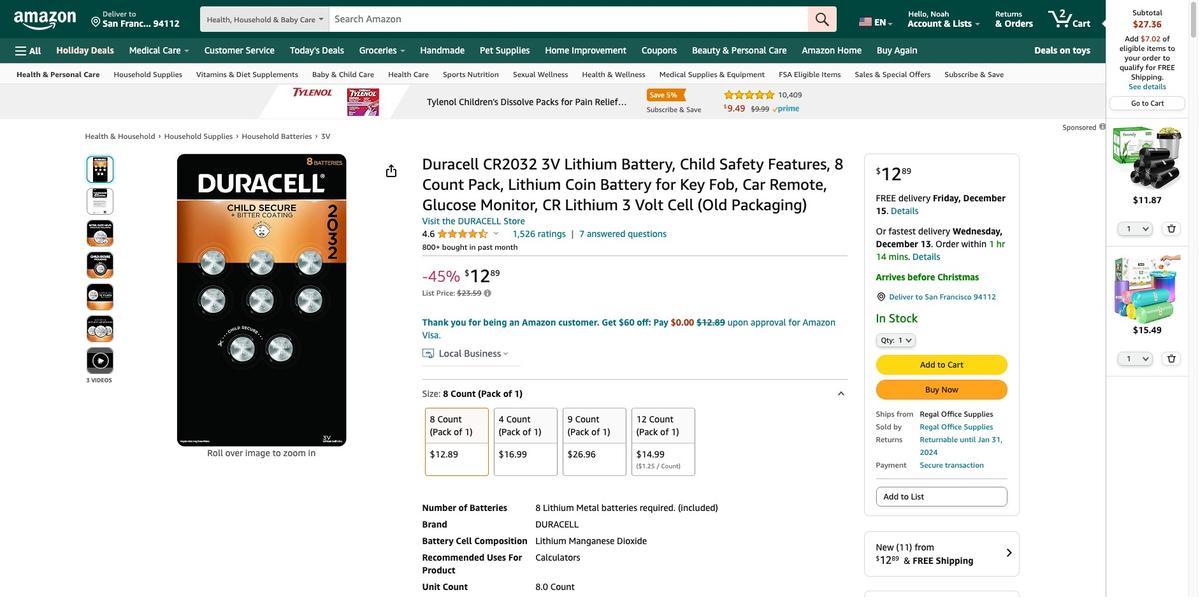 Task type: vqa. For each thing, say whether or not it's contained in the screenshot.
the middle "the"
no



Task type: locate. For each thing, give the bounding box(es) containing it.
2 regal from the top
[[920, 422, 939, 432]]

$ inside new (11) from $ 12 89
[[876, 555, 880, 562]]

12 count (pack of 1)
[[636, 414, 679, 437]]

1 horizontal spatial add
[[920, 360, 935, 370]]

0 horizontal spatial returns
[[876, 435, 903, 444]]

baby
[[281, 15, 298, 24], [312, 69, 329, 79]]

subscribe
[[945, 69, 978, 79]]

returns right lists
[[996, 9, 1022, 18]]

ships from regal office supplies sold by
[[876, 409, 993, 432]]

for up the volt at right top
[[656, 175, 676, 193]]

(pack down the size:
[[430, 426, 451, 437]]

-45% $ 12 89
[[422, 265, 500, 286]]

december inside wednesday, december 13
[[876, 238, 918, 249]]

batteries inside health & household › household supplies › household batteries › 3v
[[281, 131, 312, 141]]

1 horizontal spatial child
[[680, 155, 715, 173]]

for inside of eligible items to your order to qualify for free shipping.
[[1146, 62, 1156, 72]]

composition
[[474, 535, 528, 546]]

dropdown image
[[1143, 226, 1149, 231], [906, 338, 912, 343], [1143, 356, 1149, 362]]

(pack up $14.99 on the right bottom of the page
[[636, 426, 658, 437]]

0 vertical spatial medical
[[129, 45, 160, 55]]

Buy Now submit
[[877, 381, 1007, 399]]

leave feedback on sponsored ad element
[[1063, 123, 1107, 131]]

dropdown image left delete image
[[1143, 356, 1149, 362]]

popover image inside the local business 'button'
[[504, 352, 508, 355]]

sexual wellness
[[513, 69, 568, 79]]

list inside 'option'
[[911, 492, 924, 502]]

buy for buy now
[[925, 385, 939, 395]]

household inside household supplies link
[[114, 69, 151, 79]]

to inside the deliver to san franc... 94112‌
[[129, 9, 136, 18]]

& for subscribe & save
[[980, 69, 986, 79]]

list left price:
[[422, 288, 434, 298]]

san inside the deliver to san franc... 94112‌
[[103, 18, 118, 29]]

delete image
[[1167, 224, 1176, 232]]

0 horizontal spatial battery
[[422, 535, 454, 546]]

0 horizontal spatial $12.89
[[430, 449, 458, 459]]

(pack inside 12 count (pack of 1)
[[636, 426, 658, 437]]

cart
[[1073, 18, 1090, 29], [1151, 99, 1164, 107], [948, 360, 964, 370]]

1 horizontal spatial .
[[908, 251, 910, 262]]

$14.99 ($1.25 /  count)
[[636, 449, 681, 470]]

1 horizontal spatial 94112‌
[[974, 292, 996, 301]]

office inside ships from regal office supplies sold by
[[941, 409, 962, 419]]

home inside "link"
[[837, 45, 862, 55]]

2 vertical spatial $
[[876, 555, 880, 562]]

94112‌ inside the deliver to san franc... 94112‌
[[153, 18, 179, 29]]

pet supplies link
[[472, 41, 537, 59]]

count inside 4 count (pack of 1)
[[506, 414, 531, 424]]

1 vertical spatial dropdown image
[[906, 338, 912, 343]]

health & household › household supplies › household batteries › 3v
[[85, 131, 330, 141]]

cart for add to cart
[[948, 360, 964, 370]]

personal for beauty
[[732, 45, 766, 55]]

delivery
[[898, 192, 931, 203], [918, 226, 950, 236]]

deals left the on
[[1035, 45, 1058, 55]]

health & household link
[[85, 131, 155, 141]]

cr
[[542, 196, 561, 214]]

cell up recommended
[[456, 535, 472, 546]]

3
[[622, 196, 631, 214], [86, 377, 90, 384]]

returns
[[996, 9, 1022, 18], [876, 435, 903, 444]]

0 horizontal spatial home
[[545, 45, 569, 55]]

1 wellness from the left
[[538, 69, 568, 79]]

buy now
[[925, 385, 959, 395]]

care down 'holiday deals' link
[[84, 69, 100, 79]]

regal inside regal office supplies returns
[[920, 422, 939, 432]]

for inside duracell cr2032 3v lithium battery, child safety features, 8 count pack, lithium coin battery for key fob, car remote, glucose monitor, cr lithium 3 volt cell (old packaging) visit the duracell store
[[656, 175, 676, 193]]

add $7.02
[[1125, 34, 1163, 43]]

-
[[422, 267, 428, 285]]

3 videos
[[86, 377, 112, 384]]

pack,
[[468, 175, 504, 193]]

count for 12 count (pack of 1)
[[649, 414, 674, 424]]

$27.36
[[1133, 18, 1162, 29]]

store
[[503, 215, 525, 226]]

8 right the size:
[[443, 388, 448, 399]]

0 vertical spatial cart
[[1073, 18, 1090, 29]]

deliver to san francisco 94112‌
[[889, 292, 996, 301]]

None submit
[[808, 6, 837, 32], [87, 157, 112, 182], [87, 189, 112, 214], [87, 221, 112, 246], [1163, 222, 1180, 235], [87, 252, 112, 278], [87, 284, 112, 310], [87, 316, 112, 342], [87, 348, 112, 373], [1163, 353, 1180, 365], [425, 408, 488, 475], [494, 408, 557, 475], [563, 408, 626, 475], [632, 408, 694, 475], [808, 6, 837, 32], [87, 157, 112, 182], [87, 189, 112, 214], [87, 221, 112, 246], [1163, 222, 1180, 235], [87, 252, 112, 278], [87, 284, 112, 310], [87, 316, 112, 342], [87, 348, 112, 373], [1163, 353, 1180, 365], [425, 408, 488, 475], [494, 408, 557, 475], [563, 408, 626, 475], [632, 408, 694, 475]]

& inside returns & orders
[[996, 18, 1002, 29]]

to right order
[[1163, 53, 1170, 62]]

count inside 8 count (pack of 1)
[[437, 414, 462, 424]]

free up 15
[[876, 192, 896, 203]]

list down secure
[[911, 492, 924, 502]]

1 horizontal spatial medical
[[659, 69, 686, 79]]

wellness inside sexual wellness link
[[538, 69, 568, 79]]

cart down details
[[1151, 99, 1164, 107]]

price:
[[436, 288, 455, 298]]

count right 4
[[506, 414, 531, 424]]

count for 8 count (pack of 1)
[[437, 414, 462, 424]]

1) for 12 count (pack of 1)
[[671, 426, 679, 437]]

amazon inside upon approval for amazon visa.
[[803, 317, 836, 327]]

4
[[499, 414, 504, 424]]

2 wellness from the left
[[615, 69, 645, 79]]

transaction
[[945, 460, 984, 470]]

health & personal care link
[[10, 64, 107, 83]]

3v link
[[321, 131, 330, 141]]

francisco
[[940, 292, 972, 301]]

health for health & personal care
[[17, 69, 41, 79]]

buy inside navigation navigation
[[877, 45, 892, 55]]

customer service link
[[197, 41, 282, 59]]

add up buy now
[[920, 360, 935, 370]]

1 vertical spatial child
[[680, 155, 715, 173]]

Add to Cart submit
[[877, 356, 1007, 374]]

for right approval
[[788, 317, 800, 327]]

0 horizontal spatial cart
[[948, 360, 964, 370]]

89 up free delivery
[[902, 166, 911, 176]]

(pack inside 4 count (pack of 1)
[[499, 426, 520, 437]]

cart for go to cart
[[1151, 99, 1164, 107]]

0 horizontal spatial wellness
[[538, 69, 568, 79]]

add inside 'option'
[[884, 492, 899, 502]]

count for unit count
[[443, 581, 468, 592]]

1 vertical spatial delivery
[[918, 226, 950, 236]]

1 home from the left
[[545, 45, 569, 55]]

health
[[17, 69, 41, 79], [388, 69, 411, 79], [582, 69, 605, 79], [85, 131, 108, 141]]

over
[[225, 447, 243, 458]]

buy for buy again
[[877, 45, 892, 55]]

answered
[[587, 228, 625, 239]]

1 office from the top
[[941, 409, 962, 419]]

9 count (pack of 1)
[[568, 414, 610, 437]]

0 vertical spatial san
[[103, 18, 118, 29]]

free delivery
[[876, 192, 933, 203]]

2 vertical spatial 89
[[892, 555, 899, 562]]

. details
[[886, 205, 919, 216], [908, 251, 940, 262]]

0 vertical spatial office
[[941, 409, 962, 419]]

duracell inside duracell cr2032 3v lithium battery, child safety features, 8 count pack, lithium coin battery for key fob, car remote, glucose monitor, cr lithium 3 volt cell (old packaging) visit the duracell store
[[458, 215, 501, 226]]

business
[[464, 347, 501, 359]]

duracell up 4.6 button
[[458, 215, 501, 226]]

4.6
[[422, 228, 437, 239]]

& for sales & special offers
[[875, 69, 881, 79]]

count up $14.99 on the right bottom of the page
[[649, 414, 674, 424]]

1 horizontal spatial 3
[[622, 196, 631, 214]]

home improvement link
[[537, 41, 634, 59]]

0 horizontal spatial san
[[103, 18, 118, 29]]

count down product
[[443, 581, 468, 592]]

subscribe & save
[[945, 69, 1004, 79]]

supplies up regal office supplies link
[[964, 409, 993, 419]]

holiday
[[56, 45, 89, 55]]

health & personal care
[[17, 69, 100, 79]]

0 vertical spatial child
[[339, 69, 357, 79]]

12 up $23.59
[[469, 265, 490, 286]]

8 right features, at the top right of the page
[[835, 155, 844, 173]]

94112‌ right francisco
[[974, 292, 996, 301]]

deals on toys
[[1035, 45, 1090, 55]]

baby down today's deals link on the top left
[[312, 69, 329, 79]]

duracell
[[458, 215, 501, 226], [535, 519, 579, 530]]

count right 9
[[575, 414, 600, 424]]

1 vertical spatial 94112‌
[[974, 292, 996, 301]]

care up today's on the left of page
[[300, 15, 315, 24]]

add inside navigation navigation
[[1125, 34, 1139, 43]]

0 vertical spatial deliver
[[103, 9, 127, 18]]

1 vertical spatial medical
[[659, 69, 686, 79]]

1 horizontal spatial deliver
[[889, 292, 914, 301]]

8 inside duracell cr2032 3v lithium battery, child safety features, 8 count pack, lithium coin battery for key fob, car remote, glucose monitor, cr lithium 3 volt cell (old packaging) visit the duracell store
[[835, 155, 844, 173]]

1 horizontal spatial baby
[[312, 69, 329, 79]]

(pack inside 8 count (pack of 1)
[[430, 426, 451, 437]]

1) for 9 count (pack of 1)
[[602, 426, 610, 437]]

medical inside medical care link
[[129, 45, 160, 55]]

$16.99
[[499, 449, 527, 459]]

1 horizontal spatial buy
[[925, 385, 939, 395]]

0 vertical spatial details
[[891, 205, 919, 216]]

. details down free delivery
[[886, 205, 919, 216]]

0 vertical spatial 89
[[902, 166, 911, 176]]

4.6 button
[[422, 228, 498, 240]]

cell inside duracell cr2032 3v lithium battery, child safety features, 8 count pack, lithium coin battery for key fob, car remote, glucose monitor, cr lithium 3 volt cell (old packaging) visit the duracell store
[[668, 196, 694, 214]]

batteries left 3v link
[[281, 131, 312, 141]]

batteries up composition
[[470, 502, 507, 513]]

1) inside 4 count (pack of 1)
[[533, 426, 541, 437]]

battery down brand on the left bottom
[[422, 535, 454, 546]]

1 horizontal spatial in
[[469, 242, 476, 252]]

0 horizontal spatial duracell
[[458, 215, 501, 226]]

0 vertical spatial cell
[[668, 196, 694, 214]]

sexual
[[513, 69, 536, 79]]

being
[[483, 317, 507, 327]]

0 horizontal spatial 3
[[86, 377, 90, 384]]

1 vertical spatial in
[[308, 447, 316, 458]]

in stock
[[876, 311, 918, 325]]

0 vertical spatial december
[[963, 192, 1006, 203]]

add for add to cart
[[920, 360, 935, 370]]

Health, Household & Baby Care search field
[[200, 6, 837, 33]]

health for health care
[[388, 69, 411, 79]]

add down payment at right bottom
[[884, 492, 899, 502]]

office inside regal office supplies returns
[[941, 422, 962, 432]]

battery,
[[621, 155, 676, 173]]

in inside | 7 answered questions 800+ bought in past month
[[469, 242, 476, 252]]

0 vertical spatial returns
[[996, 9, 1022, 18]]

12 inside 12 count (pack of 1)
[[636, 414, 647, 424]]

1 horizontal spatial batteries
[[470, 502, 507, 513]]

0 vertical spatial add
[[1125, 34, 1139, 43]]

1 left delete image
[[1127, 355, 1131, 363]]

in left past
[[469, 242, 476, 252]]

deliver up stock
[[889, 292, 914, 301]]

0 vertical spatial popover image
[[494, 231, 498, 235]]

12 down new
[[880, 554, 892, 567]]

selected size is 8 count (pack of 1). tap to collapse. element
[[422, 380, 847, 406]]

12 up free delivery
[[881, 163, 902, 184]]

› left household batteries "link"
[[236, 131, 239, 140]]

4 count (pack of 1)
[[499, 414, 541, 437]]

bought
[[442, 242, 467, 252]]

0 horizontal spatial baby
[[281, 15, 298, 24]]

0 vertical spatial battery
[[600, 175, 652, 193]]

customer
[[204, 45, 243, 55]]

(pack inside 9 count (pack of 1)
[[568, 426, 589, 437]]

add left $7.02
[[1125, 34, 1139, 43]]

1) inside 8 count (pack of 1)
[[465, 426, 473, 437]]

child down today's deals link on the top left
[[339, 69, 357, 79]]

coupons link
[[634, 41, 685, 59]]

1 vertical spatial december
[[876, 238, 918, 249]]

1 vertical spatial regal
[[920, 422, 939, 432]]

2 horizontal spatial cart
[[1151, 99, 1164, 107]]

count inside 9 count (pack of 1)
[[575, 414, 600, 424]]

equipment
[[727, 69, 765, 79]]

order
[[936, 238, 959, 249]]

› left 3v link
[[315, 131, 318, 140]]

1 vertical spatial returns
[[876, 435, 903, 444]]

supplies inside health & household › household supplies › household batteries › 3v
[[203, 131, 233, 141]]

& inside health & household › household supplies › household batteries › 3v
[[110, 131, 116, 141]]

1 horizontal spatial returns
[[996, 9, 1022, 18]]

december up 'mins'
[[876, 238, 918, 249]]

0 vertical spatial $
[[876, 166, 881, 176]]

deals for today's deals
[[322, 45, 344, 55]]

1 horizontal spatial 3v
[[542, 155, 560, 173]]

roll over image to zoom in
[[207, 447, 316, 458]]

popover image
[[494, 231, 498, 235], [504, 352, 508, 355]]

duracell up 'calculators' on the bottom of the page
[[535, 519, 579, 530]]

deliver inside the deliver to san franc... 94112‌
[[103, 9, 127, 18]]

fsa eligible items
[[779, 69, 841, 79]]

1.2 gallon/330pcs strong trash bags colorful clear garbage bags by teivio, bathroom trash can bin liners, small plastic bags for home office kitchen, multicolor image
[[1113, 254, 1182, 324]]

0 horizontal spatial cell
[[456, 535, 472, 546]]

cell down key
[[668, 196, 694, 214]]

0 horizontal spatial medical
[[129, 45, 160, 55]]

of inside 9 count (pack of 1)
[[591, 426, 600, 437]]

duracell
[[422, 155, 479, 173]]

popover image up month
[[494, 231, 498, 235]]

count for 8.0 count
[[550, 581, 575, 592]]

amazon home
[[802, 45, 862, 55]]

household supplies link down "vitamins"
[[164, 131, 233, 141]]

see
[[1129, 82, 1141, 91]]

visit
[[422, 215, 440, 226]]

household down medical care on the left top
[[114, 69, 151, 79]]

ratings
[[538, 228, 566, 239]]

regal office supplies link
[[920, 422, 993, 432]]

2 vertical spatial dropdown image
[[1143, 356, 1149, 362]]

1 horizontal spatial 89
[[892, 555, 899, 562]]

1 vertical spatial duracell
[[535, 519, 579, 530]]

1 deals from the left
[[91, 45, 114, 55]]

december
[[963, 192, 1006, 203], [876, 238, 918, 249]]

from inside ships from regal office supplies sold by
[[897, 409, 914, 419]]

wellness down "coupons" link
[[615, 69, 645, 79]]

household up the service
[[234, 15, 271, 24]]

supplements
[[253, 69, 298, 79]]

batteries
[[281, 131, 312, 141], [470, 502, 507, 513]]

$ up free delivery
[[876, 166, 881, 176]]

amazon up fsa eligible items link
[[802, 45, 835, 55]]

amazon right approval
[[803, 317, 836, 327]]

2 horizontal spatial free
[[1158, 62, 1175, 72]]

& for health & household › household supplies › household batteries › 3v
[[110, 131, 116, 141]]

1 horizontal spatial ›
[[236, 131, 239, 140]]

returns inside returns & orders
[[996, 9, 1022, 18]]

1 horizontal spatial december
[[963, 192, 1006, 203]]

delete image
[[1167, 355, 1176, 363]]

0 horizontal spatial child
[[339, 69, 357, 79]]

0 horizontal spatial batteries
[[281, 131, 312, 141]]

0 vertical spatial from
[[897, 409, 914, 419]]

count inside 12 count (pack of 1)
[[649, 414, 674, 424]]

details down 13
[[913, 251, 940, 262]]

from inside new (11) from $ 12 89
[[915, 542, 934, 553]]

2 deals from the left
[[322, 45, 344, 55]]

1 vertical spatial list
[[911, 492, 924, 502]]

0 horizontal spatial list
[[422, 288, 434, 298]]

to down payment at right bottom
[[901, 492, 909, 502]]

fob,
[[709, 175, 739, 193]]

1 inside 1 hr 14 mins
[[989, 238, 994, 249]]

brand
[[422, 519, 447, 530]]

of up $16.99
[[523, 426, 531, 437]]

dropdown image left delete icon
[[1143, 226, 1149, 231]]

to up medical care on the left top
[[129, 9, 136, 18]]

health inside health & household › household supplies › household batteries › 3v
[[85, 131, 108, 141]]

3 left the volt at right top
[[622, 196, 631, 214]]

car
[[742, 175, 766, 193]]

2 horizontal spatial deals
[[1035, 45, 1058, 55]]

san for san francisco 94112‌
[[925, 292, 938, 301]]

1 horizontal spatial battery
[[600, 175, 652, 193]]

remote,
[[770, 175, 827, 193]]

2 › from the left
[[236, 131, 239, 140]]

1 horizontal spatial deals
[[322, 45, 344, 55]]

regal up returnable
[[920, 422, 939, 432]]

0 vertical spatial free
[[1158, 62, 1175, 72]]

(pack for 12 count (pack of 1)
[[636, 426, 658, 437]]

1 horizontal spatial list
[[911, 492, 924, 502]]

size:
[[422, 388, 441, 399]]

wellness right sexual
[[538, 69, 568, 79]]

1 horizontal spatial popover image
[[504, 352, 508, 355]]

household inside health, household & baby care search field
[[234, 15, 271, 24]]

1 regal from the top
[[920, 409, 939, 419]]

2 vertical spatial add
[[884, 492, 899, 502]]

subscribe & save link
[[938, 64, 1011, 83]]

1 vertical spatial free
[[876, 192, 896, 203]]

& for health & personal care
[[43, 69, 48, 79]]

child up key
[[680, 155, 715, 173]]

1 horizontal spatial duracell
[[535, 519, 579, 530]]

1 vertical spatial $
[[465, 268, 469, 278]]

1 vertical spatial personal
[[50, 69, 82, 79]]

› right health & household link on the top left of page
[[158, 131, 161, 140]]

0 vertical spatial dropdown image
[[1143, 226, 1149, 231]]

of up $26.96
[[591, 426, 600, 437]]

deliver for san francisco 94112‌
[[889, 292, 914, 301]]

count inside duracell cr2032 3v lithium battery, child safety features, 8 count pack, lithium coin battery for key fob, car remote, glucose monitor, cr lithium 3 volt cell (old packaging) visit the duracell store
[[422, 175, 464, 193]]

1 vertical spatial 89
[[490, 268, 500, 278]]

3v right household batteries "link"
[[321, 131, 330, 141]]

2 home from the left
[[837, 45, 862, 55]]

3v inside health & household › household supplies › household batteries › 3v
[[321, 131, 330, 141]]

0 horizontal spatial december
[[876, 238, 918, 249]]

baby up today's on the left of page
[[281, 15, 298, 24]]

1 left delete icon
[[1127, 224, 1131, 232]]

0 vertical spatial baby
[[281, 15, 298, 24]]

details down free delivery
[[891, 205, 919, 216]]

800+
[[422, 242, 440, 252]]

3 left videos
[[86, 377, 90, 384]]

amazon home link
[[794, 41, 869, 59]]

sales
[[855, 69, 873, 79]]

89 down (11)
[[892, 555, 899, 562]]

in right zoom at bottom
[[308, 447, 316, 458]]

medical inside medical supplies & equipment link
[[659, 69, 686, 79]]

0 horizontal spatial popover image
[[494, 231, 498, 235]]

of right $7.02
[[1163, 34, 1170, 43]]

Add to List radio
[[876, 487, 1007, 507]]

1 vertical spatial $12.89
[[430, 449, 458, 459]]

1) inside 9 count (pack of 1)
[[602, 426, 610, 437]]

home up sexual wellness link
[[545, 45, 569, 55]]

subtotal
[[1133, 8, 1162, 17]]

$ up $23.59
[[465, 268, 469, 278]]

add
[[1125, 34, 1139, 43], [920, 360, 935, 370], [884, 492, 899, 502]]

1 vertical spatial buy
[[925, 385, 939, 395]]

dropdown image right qty: 1
[[906, 338, 912, 343]]

household supplies link down medical care on the left top
[[107, 64, 189, 83]]

office up regal office supplies link
[[941, 409, 962, 419]]

delivery up 13
[[918, 226, 950, 236]]

count down the size:
[[437, 414, 462, 424]]

12 down selected size is 8 count (pack of 1). tap to collapse. element
[[636, 414, 647, 424]]

2 horizontal spatial add
[[1125, 34, 1139, 43]]

december inside 'friday, december 15'
[[963, 192, 1006, 203]]

of inside 8 count (pack of 1)
[[454, 426, 462, 437]]

. down free delivery
[[886, 205, 889, 216]]

to inside 'option'
[[901, 492, 909, 502]]

add for add $7.02
[[1125, 34, 1139, 43]]

returnable until jan 31, 2024 button
[[920, 434, 1003, 457]]

an
[[509, 317, 520, 327]]

personal for health
[[50, 69, 82, 79]]

amazon
[[802, 45, 835, 55], [522, 317, 556, 327], [803, 317, 836, 327]]

. details down 13
[[908, 251, 940, 262]]

1) inside 12 count (pack of 1)
[[671, 426, 679, 437]]

2 vertical spatial cart
[[948, 360, 964, 370]]

past
[[478, 242, 493, 252]]

baby & child care
[[312, 69, 374, 79]]

1 vertical spatial deliver
[[889, 292, 914, 301]]

supplies left household batteries "link"
[[203, 131, 233, 141]]

& for baby & child care
[[331, 69, 337, 79]]

0 horizontal spatial deliver
[[103, 9, 127, 18]]

delivery down $ 12 89
[[898, 192, 931, 203]]

1 vertical spatial .
[[931, 238, 933, 249]]

2024
[[920, 448, 938, 457]]

order
[[1142, 53, 1161, 62]]

1 vertical spatial office
[[941, 422, 962, 432]]

1 vertical spatial 3v
[[542, 155, 560, 173]]

|
[[571, 228, 574, 239]]

regal up regal office supplies returns
[[920, 409, 939, 419]]

count for 4 count (pack of 1)
[[506, 414, 531, 424]]

deliver up holiday deals
[[103, 9, 127, 18]]

from up by
[[897, 409, 914, 419]]

san left franc...
[[103, 18, 118, 29]]

household
[[234, 15, 271, 24], [114, 69, 151, 79], [118, 131, 155, 141], [164, 131, 201, 141], [242, 131, 279, 141]]

. left order
[[931, 238, 933, 249]]

2 office from the top
[[941, 422, 962, 432]]



Task type: describe. For each thing, give the bounding box(es) containing it.
secure transaction button
[[920, 459, 984, 470]]

care up the fsa
[[769, 45, 787, 55]]

again
[[894, 45, 918, 55]]

popover image inside 4.6 button
[[494, 231, 498, 235]]

0 vertical spatial details link
[[891, 205, 919, 216]]

volt
[[635, 196, 664, 214]]

sold
[[876, 422, 891, 432]]

lithium up cr
[[508, 175, 561, 193]]

now
[[942, 385, 959, 395]]

nutrition
[[468, 69, 499, 79]]

secure
[[920, 460, 943, 470]]

of up 4
[[503, 388, 512, 399]]

/
[[657, 462, 660, 470]]

89 inside -45% $ 12 89
[[490, 268, 500, 278]]

care down groceries
[[359, 69, 374, 79]]

calculators
[[535, 552, 580, 563]]

0 vertical spatial .
[[886, 205, 889, 216]]

friday,
[[933, 192, 961, 203]]

1 vertical spatial battery
[[422, 535, 454, 546]]

care inside search field
[[300, 15, 315, 24]]

lithium left metal on the bottom
[[543, 502, 574, 513]]

fastest
[[889, 226, 916, 236]]

health care link
[[381, 64, 436, 83]]

december for wednesday, december 13
[[876, 238, 918, 249]]

add to list
[[884, 492, 924, 502]]

new
[[876, 542, 894, 553]]

groceries
[[359, 45, 397, 55]]

0 vertical spatial delivery
[[898, 192, 931, 203]]

8 left metal on the bottom
[[535, 502, 541, 513]]

0 vertical spatial list
[[422, 288, 434, 298]]

$ inside -45% $ 12 89
[[465, 268, 469, 278]]

31,
[[992, 435, 1003, 444]]

(pack up 4
[[478, 388, 501, 399]]

add to cart
[[920, 360, 964, 370]]

(pack for 8 count (pack of 1)
[[430, 426, 451, 437]]

(pack for 4 count (pack of 1)
[[499, 426, 520, 437]]

recommended
[[422, 552, 485, 563]]

lists
[[953, 18, 972, 29]]

count for 9 count (pack of 1)
[[575, 414, 600, 424]]

arrives
[[876, 271, 905, 282]]

1 horizontal spatial $12.89
[[697, 317, 725, 327]]

94112‌ for san franc... 94112‌
[[153, 18, 179, 29]]

1 vertical spatial baby
[[312, 69, 329, 79]]

size: 8 count (pack of 1)
[[422, 388, 523, 399]]

0 horizontal spatial free
[[876, 192, 896, 203]]

pay
[[654, 317, 668, 327]]

of inside 12 count (pack of 1)
[[660, 426, 669, 437]]

& inside search field
[[273, 15, 279, 24]]

1) for 4 count (pack of 1)
[[533, 426, 541, 437]]

3 inside duracell cr2032 3v lithium battery, child safety features, 8 count pack, lithium coin battery for key fob, car remote, glucose monitor, cr lithium 3 volt cell (old packaging) visit the duracell store
[[622, 196, 631, 214]]

& free shipping
[[904, 555, 974, 566]]

san for san franc... 94112‌
[[103, 18, 118, 29]]

for inside upon approval for amazon visa.
[[788, 317, 800, 327]]

supplies right the pet
[[496, 45, 530, 55]]

regal inside ships from regal office supplies sold by
[[920, 409, 939, 419]]

94112‌ for san francisco 94112‌
[[974, 292, 996, 301]]

eligible
[[1120, 43, 1145, 53]]

battery inside duracell cr2032 3v lithium battery, child safety features, 8 count pack, lithium coin battery for key fob, car remote, glucose monitor, cr lithium 3 volt cell (old packaging) visit the duracell store
[[600, 175, 652, 193]]

(old
[[698, 196, 727, 214]]

(pack for 9 count (pack of 1)
[[568, 426, 589, 437]]

lithium down "coin"
[[565, 196, 618, 214]]

within
[[961, 238, 987, 249]]

amazon image
[[14, 11, 76, 31]]

key
[[680, 175, 705, 193]]

medical supplies & equipment link
[[652, 64, 772, 83]]

8.0 count
[[535, 581, 575, 592]]

sponsored link
[[1063, 121, 1107, 134]]

1,526 ratings link
[[512, 228, 566, 239]]

pet supplies
[[480, 45, 530, 55]]

supplies down medical care link
[[153, 69, 182, 79]]

$11.87
[[1133, 194, 1162, 205]]

8 inside 8 count (pack of 1)
[[430, 414, 435, 424]]

1 vertical spatial cell
[[456, 535, 472, 546]]

count right the size:
[[451, 388, 476, 399]]

regal office supplies returns
[[876, 422, 993, 444]]

child inside navigation navigation
[[339, 69, 357, 79]]

health for health & wellness
[[582, 69, 605, 79]]

navigation navigation
[[0, 0, 1189, 597]]

coupons
[[642, 45, 677, 55]]

8 count (pack of 1)
[[430, 414, 473, 437]]

noah
[[931, 9, 949, 18]]

baby inside search field
[[281, 15, 298, 24]]

qty: 1
[[881, 336, 903, 344]]

1 horizontal spatial free
[[913, 555, 934, 566]]

medical for medical supplies & equipment
[[659, 69, 686, 79]]

amazon right "an"
[[522, 317, 556, 327]]

1 › from the left
[[158, 131, 161, 140]]

questions
[[628, 228, 667, 239]]

to right items
[[1168, 43, 1175, 53]]

amazon inside amazon home "link"
[[802, 45, 835, 55]]

by
[[893, 422, 902, 432]]

buy again
[[877, 45, 918, 55]]

dropdown image for $11.87
[[1143, 226, 1149, 231]]

december for friday, december 15
[[963, 192, 1006, 203]]

batteries
[[602, 502, 637, 513]]

0 vertical spatial . details
[[886, 205, 919, 216]]

thank
[[422, 317, 449, 327]]

go to cart link
[[1110, 97, 1185, 110]]

& for vitamins & diet supplements
[[229, 69, 234, 79]]

sports nutrition link
[[436, 64, 506, 83]]

household down "household supplies" at top left
[[118, 131, 155, 141]]

to down the before
[[916, 292, 923, 301]]

& for beauty & personal care
[[723, 45, 729, 55]]

Add to List submit
[[877, 488, 1007, 506]]

recommended uses for product
[[422, 552, 522, 575]]

of inside of eligible items to your order to qualify for free shipping.
[[1163, 34, 1170, 43]]

hello, noah
[[909, 9, 949, 18]]

returns inside regal office supplies returns
[[876, 435, 903, 444]]

number of batteries
[[422, 502, 507, 513]]

go
[[1131, 99, 1140, 107]]

household batteries link
[[242, 131, 312, 141]]

1 vertical spatial details link
[[913, 251, 940, 262]]

sales & special offers
[[855, 69, 931, 79]]

14
[[876, 251, 886, 262]]

sponsored
[[1063, 123, 1098, 131]]

of inside 4 count (pack of 1)
[[523, 426, 531, 437]]

count)
[[661, 462, 681, 470]]

to up buy now
[[938, 360, 945, 370]]

& for account & lists
[[944, 18, 951, 29]]

1 vertical spatial details
[[913, 251, 940, 262]]

child inside duracell cr2032 3v lithium battery, child safety features, 8 count pack, lithium coin battery for key fob, car remote, glucose monitor, cr lithium 3 volt cell (old packaging) visit the duracell store
[[680, 155, 715, 173]]

household down vitamins & diet supplements
[[242, 131, 279, 141]]

89 inside $ 12 89
[[902, 166, 911, 176]]

care up "household supplies" at top left
[[163, 45, 181, 55]]

8.0
[[535, 581, 548, 592]]

3v inside duracell cr2032 3v lithium battery, child safety features, 8 count pack, lithium coin battery for key fob, car remote, glucose monitor, cr lithium 3 volt cell (old packaging) visit the duracell store
[[542, 155, 560, 173]]

1) inside selected size is 8 count (pack of 1). tap to collapse. element
[[514, 388, 523, 399]]

for right you
[[469, 317, 481, 327]]

visa.
[[422, 329, 441, 340]]

vitamins
[[196, 69, 227, 79]]

month
[[495, 242, 518, 252]]

special
[[883, 69, 907, 79]]

1 horizontal spatial cart
[[1073, 18, 1090, 29]]

3 deals from the left
[[1035, 45, 1058, 55]]

household right health & household link on the top left of page
[[164, 131, 201, 141]]

medical for medical care
[[129, 45, 160, 55]]

secure transaction
[[920, 460, 984, 470]]

89 inside new (11) from $ 12 89
[[892, 555, 899, 562]]

$0.00
[[671, 317, 694, 327]]

deals for holiday deals
[[91, 45, 114, 55]]

on
[[1060, 45, 1071, 55]]

2 horizontal spatial .
[[931, 238, 933, 249]]

lithium up "coin"
[[564, 155, 617, 173]]

household supplies
[[114, 69, 182, 79]]

8 lithium metal batteries required. (included)
[[535, 502, 718, 513]]

& for health & wellness
[[607, 69, 613, 79]]

$ inside $ 12 89
[[876, 166, 881, 176]]

christmas
[[937, 271, 979, 282]]

0 vertical spatial household supplies link
[[107, 64, 189, 83]]

monitor,
[[480, 196, 538, 214]]

1 vertical spatial batteries
[[470, 502, 507, 513]]

1 right qty:
[[898, 336, 903, 344]]

qualify
[[1120, 62, 1144, 72]]

0 horizontal spatial in
[[308, 447, 316, 458]]

items
[[1147, 43, 1166, 53]]

add for add to list
[[884, 492, 899, 502]]

1 vertical spatial . details
[[908, 251, 940, 262]]

holiday deals
[[56, 45, 114, 55]]

franc...
[[120, 18, 151, 29]]

lithium up 'calculators' on the bottom of the page
[[535, 535, 566, 546]]

hommaly 1.2 gallon 240 pcs small black trash bags, strong garbage bags, bathroom trash can bin liners unscented, mini plastic bags for office, waste basket liner, fit 3,4.5,6 liters, 0.5,0.8,1,1.2 gal image
[[1113, 124, 1182, 194]]

of right number
[[459, 502, 467, 513]]

supplies inside ships from regal office supplies sold by
[[964, 409, 993, 419]]

deliver for san franc... 94112‌
[[103, 9, 127, 18]]

supplies down beauty
[[688, 69, 717, 79]]

supplies inside regal office supplies returns
[[964, 422, 993, 432]]

12 inside new (11) from $ 12 89
[[880, 554, 892, 567]]

(included)
[[678, 502, 718, 513]]

improvement
[[572, 45, 626, 55]]

to right go
[[1142, 99, 1149, 107]]

handmade
[[420, 45, 465, 55]]

beauty & personal care link
[[685, 41, 794, 59]]

care down the handmade link
[[413, 69, 429, 79]]

free inside of eligible items to your order to qualify for free shipping.
[[1158, 62, 1175, 72]]

to left zoom at bottom
[[272, 447, 281, 458]]

Search Amazon text field
[[329, 7, 808, 31]]

1 vertical spatial household supplies link
[[164, 131, 233, 141]]

duracell cr2032 3v lithium battery, child safety features, 8 count pack, lithium coin battery for key fob, car remote, glucose monitor, cr lithium 3 volt cell (old packaging) image
[[177, 154, 347, 447]]

3 › from the left
[[315, 131, 318, 140]]

1) for 8 count (pack of 1)
[[465, 426, 473, 437]]

dropdown image for $15.49
[[1143, 356, 1149, 362]]

1 vertical spatial 3
[[86, 377, 90, 384]]

& for returns & orders
[[996, 18, 1002, 29]]

visit the duracell store link
[[422, 215, 525, 226]]

wellness inside health & wellness link
[[615, 69, 645, 79]]

($1.25
[[636, 462, 655, 470]]

2 vertical spatial .
[[908, 251, 910, 262]]



